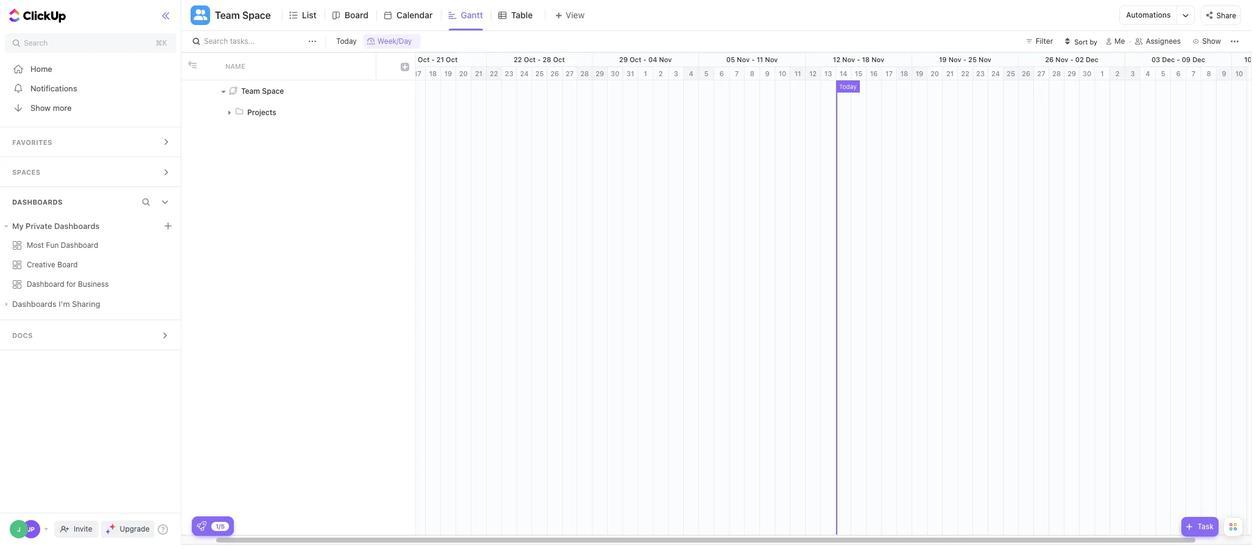 Task type: locate. For each thing, give the bounding box(es) containing it.
26 down filter dropdown button
[[1022, 69, 1031, 77]]

18 down 15 oct - 21 oct element
[[429, 69, 437, 77]]

16
[[870, 69, 878, 77]]

board up the dashboard for business
[[57, 260, 78, 269]]

17
[[414, 69, 422, 77], [886, 69, 893, 77]]

15 down the calendar link
[[409, 55, 416, 63]]

today down the board link at the left top of page
[[336, 37, 357, 46]]

2 7 from the left
[[1192, 69, 1196, 77]]

row group
[[182, 80, 415, 535]]

10
[[1245, 55, 1252, 63], [779, 69, 787, 77], [1236, 69, 1244, 77]]

tree grid
[[182, 53, 415, 535]]

space
[[242, 10, 271, 21], [262, 86, 284, 95]]

09
[[1182, 55, 1191, 63]]

9 down show dropdown button
[[1222, 69, 1227, 77]]

4 - from the left
[[752, 55, 755, 63]]

15 inside "element"
[[855, 69, 863, 77]]

19
[[939, 55, 947, 63], [445, 69, 452, 77], [916, 69, 924, 77]]

17 element
[[411, 67, 426, 80], [882, 67, 897, 80]]

search inside sidebar navigation
[[24, 38, 48, 48]]

projects - 0.00% row
[[182, 102, 415, 123]]

18 element
[[426, 67, 441, 80], [897, 67, 913, 80]]

17 element down the 15 oct - 21 oct
[[411, 67, 426, 80]]

dec right the '02'
[[1086, 55, 1099, 63]]

5
[[705, 69, 709, 77], [1161, 69, 1166, 77]]

2 - from the left
[[538, 55, 541, 63]]

2 down 'me' button
[[1116, 69, 1120, 77]]

28 element down 26 nov - 02 dec
[[1050, 67, 1065, 80]]

projects cell
[[218, 102, 377, 123]]

21 element down 15 oct - 21 oct element
[[472, 67, 487, 80]]

space up projects
[[262, 86, 284, 95]]

search for search
[[24, 38, 48, 48]]

docs
[[12, 331, 33, 339]]

8 down 05 nov - 11 nov element
[[750, 69, 755, 77]]

22 down table link
[[514, 55, 522, 63]]

0 vertical spatial team
[[215, 10, 240, 21]]

0 horizontal spatial 17
[[414, 69, 422, 77]]

5 oct from the left
[[630, 55, 642, 63]]

1 21 element from the left
[[472, 67, 487, 80]]

3 - from the left
[[644, 55, 647, 63]]

20
[[459, 69, 468, 77], [931, 69, 939, 77]]

2 30 from the left
[[1083, 69, 1092, 77]]

for
[[66, 280, 76, 289]]

2 21 element from the left
[[943, 67, 958, 80]]

7 down 03 dec - 09 dec element on the top
[[1192, 69, 1196, 77]]

17 down the 15 oct - 21 oct
[[414, 69, 422, 77]]

search
[[204, 37, 228, 46], [24, 38, 48, 48]]

search up home
[[24, 38, 48, 48]]

1 30 from the left
[[611, 69, 620, 77]]

2 27 element from the left
[[1034, 67, 1050, 80]]

0 horizontal spatial 29 element
[[593, 67, 608, 80]]

22 element
[[487, 67, 502, 80], [958, 67, 974, 80]]

29 for first 29 element from right
[[1068, 69, 1077, 77]]

oct
[[418, 55, 430, 63], [446, 55, 458, 63], [524, 55, 536, 63], [553, 55, 565, 63], [630, 55, 642, 63]]

2 oct from the left
[[446, 55, 458, 63]]

0 horizontal spatial 12
[[810, 69, 817, 77]]

 image
[[401, 63, 409, 71]]

22 oct - 28 oct element
[[487, 53, 593, 66]]

29 element left 31
[[593, 67, 608, 80]]

2 down 29 oct - 04 nov element at the top of the page
[[659, 69, 663, 77]]

4 nov from the left
[[843, 55, 855, 63]]

dashboards
[[12, 198, 63, 206], [12, 299, 56, 309]]

dec
[[1086, 55, 1099, 63], [1163, 55, 1175, 63], [1193, 55, 1206, 63]]

0 horizontal spatial dec
[[1086, 55, 1099, 63]]

team space inside cell
[[241, 86, 284, 95]]

27 down "22 oct - 28 oct" element
[[566, 69, 574, 77]]

1 horizontal spatial 18
[[862, 55, 870, 63]]

oct for 15
[[418, 55, 430, 63]]

1 horizontal spatial 22 element
[[958, 67, 974, 80]]

18 element right 16 element
[[897, 67, 913, 80]]

23 element
[[502, 67, 517, 80], [974, 67, 989, 80]]

9
[[765, 69, 770, 77], [1222, 69, 1227, 77]]

26 element down "22 oct - 28 oct" element
[[548, 67, 563, 80]]

1 horizontal spatial 20 element
[[928, 67, 943, 80]]

0 horizontal spatial 23 element
[[502, 67, 517, 80]]

 image inside column header
[[188, 60, 196, 69]]

task
[[1198, 522, 1214, 531]]

27 element down filter dropdown button
[[1034, 67, 1050, 80]]

0 horizontal spatial 30
[[611, 69, 620, 77]]

invite
[[74, 525, 92, 534]]

23 down the 19 nov - 25 nov element
[[977, 69, 985, 77]]

2 column header from the left
[[200, 53, 218, 80]]

29 for second 29 element from right
[[596, 69, 604, 77]]

11 element
[[791, 67, 806, 80], [1248, 67, 1253, 80]]

fun
[[46, 241, 59, 250]]

23
[[505, 69, 514, 77], [977, 69, 985, 77]]

10 element
[[776, 67, 791, 80], [1232, 67, 1248, 80]]

1 vertical spatial team
[[241, 86, 260, 95]]

1 horizontal spatial 27
[[1038, 69, 1046, 77]]

team space inside button
[[215, 10, 271, 21]]

1 horizontal spatial 11 element
[[1248, 67, 1253, 80]]

26 element
[[548, 67, 563, 80], [1019, 67, 1034, 80]]

2 20 from the left
[[931, 69, 939, 77]]

25 element down the 19 nov - 25 nov element
[[1004, 67, 1019, 80]]

30 left 31
[[611, 69, 620, 77]]

30 element
[[608, 67, 623, 80], [1080, 67, 1095, 80]]

team space cell
[[218, 80, 377, 102]]

1 horizontal spatial 30 element
[[1080, 67, 1095, 80]]

private
[[26, 221, 52, 231]]

29 element
[[593, 67, 608, 80], [1065, 67, 1080, 80]]

me button
[[1102, 34, 1130, 49]]

1 18 element from the left
[[426, 67, 441, 80]]

2 dec from the left
[[1163, 55, 1175, 63]]

my
[[12, 221, 24, 231]]

favorites button
[[0, 127, 182, 157]]

search left tasks...
[[204, 37, 228, 46]]

23 element down the 19 nov - 25 nov element
[[974, 67, 989, 80]]

2 28 element from the left
[[1050, 67, 1065, 80]]

0 vertical spatial team space
[[215, 10, 271, 21]]

-
[[432, 55, 435, 63], [538, 55, 541, 63], [644, 55, 647, 63], [752, 55, 755, 63], [857, 55, 860, 63], [964, 55, 967, 63], [1071, 55, 1074, 63], [1177, 55, 1180, 63]]

0 vertical spatial space
[[242, 10, 271, 21]]

1 horizontal spatial dec
[[1163, 55, 1175, 63]]

18 right 16 element
[[901, 69, 909, 77]]

1 horizontal spatial 9
[[1222, 69, 1227, 77]]

1 17 from the left
[[414, 69, 422, 77]]

22 down the 19 nov - 25 nov element
[[961, 69, 970, 77]]

dashboards for dashboards
[[12, 198, 63, 206]]

1 horizontal spatial 28 element
[[1050, 67, 1065, 80]]

29 up 31
[[619, 55, 628, 63]]

1 horizontal spatial 11
[[795, 69, 801, 77]]

1 horizontal spatial 10 element
[[1232, 67, 1248, 80]]

list link
[[302, 0, 322, 30]]

24
[[520, 69, 529, 77], [992, 69, 1000, 77]]

today down 14 element
[[840, 83, 857, 90]]

1 horizontal spatial team
[[241, 86, 260, 95]]

most
[[27, 241, 44, 250]]

0 horizontal spatial 15
[[409, 55, 416, 63]]

2 30 element from the left
[[1080, 67, 1095, 80]]

0 horizontal spatial 1
[[644, 69, 647, 77]]

1 3 from the left
[[674, 69, 678, 77]]

board inside sidebar navigation
[[57, 260, 78, 269]]

1
[[644, 69, 647, 77], [1101, 69, 1104, 77]]

10 dec - 16 dec element
[[1232, 53, 1253, 66]]

1 horizontal spatial 5
[[1161, 69, 1166, 77]]

show
[[1203, 37, 1222, 46], [30, 103, 51, 112]]

26 down filter
[[1046, 55, 1054, 63]]

18 up 15 "element"
[[862, 55, 870, 63]]

dashboards left i'm
[[12, 299, 56, 309]]

12 up 14
[[833, 55, 841, 63]]

20 element down 19 nov - 25 nov
[[928, 67, 943, 80]]

0 horizontal spatial 8
[[750, 69, 755, 77]]

2 27 from the left
[[1038, 69, 1046, 77]]

11 left 12 element
[[795, 69, 801, 77]]

1 column header from the left
[[182, 53, 200, 80]]

1 horizontal spatial board
[[345, 10, 369, 20]]

20 element
[[456, 67, 472, 80], [928, 67, 943, 80]]

22
[[514, 55, 522, 63], [490, 69, 498, 77], [961, 69, 970, 77]]

03 dec - 09 dec
[[1152, 55, 1206, 63]]

1 horizontal spatial 21 element
[[943, 67, 958, 80]]

2 horizontal spatial 10
[[1245, 55, 1252, 63]]

29 oct - 04 nov element
[[593, 53, 699, 66]]

05
[[727, 55, 735, 63]]

0 horizontal spatial 24 element
[[517, 67, 532, 80]]

assignees button
[[1130, 34, 1187, 49]]

board
[[345, 10, 369, 20], [57, 260, 78, 269]]

2 26 element from the left
[[1019, 67, 1034, 80]]

2 dashboards from the top
[[12, 299, 56, 309]]

19 element down 15 oct - 21 oct element
[[441, 67, 456, 80]]

8 down show dropdown button
[[1207, 69, 1212, 77]]

2 23 from the left
[[977, 69, 985, 77]]

team inside button
[[215, 10, 240, 21]]

2 17 from the left
[[886, 69, 893, 77]]

10 element left 12 element
[[776, 67, 791, 80]]

20 element down 15 oct - 21 oct element
[[456, 67, 472, 80]]

25 element
[[532, 67, 548, 80], [1004, 67, 1019, 80]]

1 horizontal spatial 10
[[1236, 69, 1244, 77]]

1 horizontal spatial 18 element
[[897, 67, 913, 80]]

2 2 from the left
[[1116, 69, 1120, 77]]

1 horizontal spatial 19 element
[[913, 67, 928, 80]]

30 element left 31
[[608, 67, 623, 80]]

1 down 26 nov - 02 dec element
[[1101, 69, 1104, 77]]

1 horizontal spatial 23
[[977, 69, 985, 77]]

0 horizontal spatial show
[[30, 103, 51, 112]]

0 vertical spatial show
[[1203, 37, 1222, 46]]

12
[[833, 55, 841, 63], [810, 69, 817, 77]]

1 vertical spatial 12
[[810, 69, 817, 77]]

28 for 2nd 28 'element'
[[1053, 69, 1061, 77]]

0 horizontal spatial today
[[336, 37, 357, 46]]

name column header
[[218, 53, 377, 80]]

team up 'search tasks...'
[[215, 10, 240, 21]]

3 down 29 oct - 04 nov element at the top of the page
[[674, 69, 678, 77]]

user group image
[[194, 9, 207, 20]]

1 vertical spatial team space
[[241, 86, 284, 95]]

sparkle svg 1 image
[[109, 524, 115, 530]]

29
[[619, 55, 628, 63], [596, 69, 604, 77], [1068, 69, 1077, 77]]

27 down filter dropdown button
[[1038, 69, 1046, 77]]

favorites
[[12, 138, 52, 146]]

3
[[674, 69, 678, 77], [1131, 69, 1135, 77]]

filter button
[[1021, 34, 1058, 49]]

1 horizontal spatial 8
[[1207, 69, 1212, 77]]

team space
[[215, 10, 271, 21], [241, 86, 284, 95]]

5 down 05 nov - 11 nov element
[[705, 69, 709, 77]]

0 horizontal spatial 20 element
[[456, 67, 472, 80]]

24 element down 22 oct - 28 oct
[[517, 67, 532, 80]]

15 element
[[852, 67, 867, 80]]

28 left 31
[[581, 69, 589, 77]]

2 horizontal spatial 29
[[1068, 69, 1077, 77]]

0 horizontal spatial 7
[[735, 69, 739, 77]]

1 24 element from the left
[[517, 67, 532, 80]]

2 20 element from the left
[[928, 67, 943, 80]]

28 down 26 nov - 02 dec
[[1053, 69, 1061, 77]]

0 horizontal spatial 26 element
[[548, 67, 563, 80]]

1 29 element from the left
[[593, 67, 608, 80]]

1 horizontal spatial 20
[[931, 69, 939, 77]]

1 horizontal spatial 29
[[619, 55, 628, 63]]

1 horizontal spatial 24
[[992, 69, 1000, 77]]

29 oct - 04 nov
[[619, 55, 672, 63]]

filter
[[1036, 37, 1054, 46]]

04
[[649, 55, 657, 63]]

automations button
[[1121, 6, 1177, 24]]

space up search tasks... text box
[[242, 10, 271, 21]]

2 horizontal spatial dec
[[1193, 55, 1206, 63]]

29 element down 26 nov - 02 dec element
[[1065, 67, 1080, 80]]

1 vertical spatial show
[[30, 103, 51, 112]]

1 horizontal spatial 24 element
[[989, 67, 1004, 80]]

1 - from the left
[[432, 55, 435, 63]]

row group containing team space
[[182, 80, 415, 535]]

0 horizontal spatial 17 element
[[411, 67, 426, 80]]

2 19 element from the left
[[913, 67, 928, 80]]

1 horizontal spatial search
[[204, 37, 228, 46]]

21 element
[[472, 67, 487, 80], [943, 67, 958, 80]]

8 - from the left
[[1177, 55, 1180, 63]]

4 column header from the left
[[395, 53, 415, 80]]

2 3 from the left
[[1131, 69, 1135, 77]]

28 element left 31
[[578, 67, 593, 80]]

29 left 31
[[596, 69, 604, 77]]

26 down "22 oct - 28 oct" element
[[551, 69, 559, 77]]

show inside dropdown button
[[1203, 37, 1222, 46]]

1 horizontal spatial 30
[[1083, 69, 1092, 77]]

3 dec from the left
[[1193, 55, 1206, 63]]

27 element
[[563, 67, 578, 80], [1034, 67, 1050, 80]]

0 horizontal spatial 9
[[765, 69, 770, 77]]

dashboards up the private
[[12, 198, 63, 206]]

19 element right 16 element
[[913, 67, 928, 80]]

0 horizontal spatial 26
[[551, 69, 559, 77]]

- for 09
[[1177, 55, 1180, 63]]

1 dec from the left
[[1086, 55, 1099, 63]]

1 horizontal spatial 21
[[475, 69, 483, 77]]

15 down 12 nov - 18 nov element
[[855, 69, 863, 77]]

2
[[659, 69, 663, 77], [1116, 69, 1120, 77]]

1 vertical spatial dashboard
[[27, 280, 64, 289]]

21
[[437, 55, 444, 63], [475, 69, 483, 77], [947, 69, 954, 77]]

23 down "22 oct - 28 oct" element
[[505, 69, 514, 77]]

21 element down 19 nov - 25 nov
[[943, 67, 958, 80]]

most fun dashboard
[[27, 241, 98, 250]]

team
[[215, 10, 240, 21], [241, 86, 260, 95]]

25 element down "22 oct - 28 oct" element
[[532, 67, 548, 80]]

12 left 13
[[810, 69, 817, 77]]

1 vertical spatial today
[[840, 83, 857, 90]]

show for show more
[[30, 103, 51, 112]]

7 nov from the left
[[979, 55, 992, 63]]

17 element right 16
[[882, 67, 897, 80]]

1 down 29 oct - 04 nov element at the top of the page
[[644, 69, 647, 77]]

3 down assignees button
[[1131, 69, 1135, 77]]

0 horizontal spatial 11
[[757, 55, 763, 63]]

29 down 26 nov - 02 dec element
[[1068, 69, 1077, 77]]

1 horizontal spatial 12
[[833, 55, 841, 63]]

1 horizontal spatial 4
[[1146, 69, 1151, 77]]

28
[[543, 55, 551, 63], [581, 69, 589, 77], [1053, 69, 1061, 77]]

8
[[750, 69, 755, 77], [1207, 69, 1212, 77]]

0 horizontal spatial 23
[[505, 69, 514, 77]]

sparkle svg 2 image
[[106, 529, 110, 534]]

0 horizontal spatial 27 element
[[563, 67, 578, 80]]

2 24 from the left
[[992, 69, 1000, 77]]

dashboards for dashboards i'm sharing
[[12, 299, 56, 309]]

view button
[[545, 8, 588, 23]]

oct for 22
[[524, 55, 536, 63]]

0 horizontal spatial 24
[[520, 69, 529, 77]]

28 element
[[578, 67, 593, 80], [1050, 67, 1065, 80]]

2 22 element from the left
[[958, 67, 974, 80]]

0 horizontal spatial 18 element
[[426, 67, 441, 80]]

30 element down the '02'
[[1080, 67, 1095, 80]]

1 oct from the left
[[418, 55, 430, 63]]

0 vertical spatial 15
[[409, 55, 416, 63]]

1 horizontal spatial 26
[[1022, 69, 1031, 77]]

creative board
[[27, 260, 78, 269]]

17 for 2nd 17 element from right
[[414, 69, 422, 77]]

dashboard for business link
[[0, 275, 182, 294]]

today inside button
[[336, 37, 357, 46]]

0 horizontal spatial 10 element
[[776, 67, 791, 80]]

automations
[[1127, 10, 1171, 19]]

1 horizontal spatial 3
[[1131, 69, 1135, 77]]

team up projects
[[241, 86, 260, 95]]

0 horizontal spatial 3
[[674, 69, 678, 77]]

1 dashboards from the top
[[12, 198, 63, 206]]

gantt
[[461, 10, 483, 20]]

7 down 05
[[735, 69, 739, 77]]

- for 18
[[857, 55, 860, 63]]

1 10 element from the left
[[776, 67, 791, 80]]

0 horizontal spatial 11 element
[[791, 67, 806, 80]]

25
[[969, 55, 977, 63], [536, 69, 544, 77], [1007, 69, 1016, 77]]

0 horizontal spatial 19 element
[[441, 67, 456, 80]]

0 vertical spatial today
[[336, 37, 357, 46]]

1 horizontal spatial 1
[[1101, 69, 1104, 77]]

1 23 element from the left
[[502, 67, 517, 80]]

1 horizontal spatial 22
[[514, 55, 522, 63]]

1 26 element from the left
[[548, 67, 563, 80]]

2 nov from the left
[[737, 55, 750, 63]]

6
[[720, 69, 724, 77], [1177, 69, 1181, 77]]

17 right 16 element
[[886, 69, 893, 77]]

team space up projects
[[241, 86, 284, 95]]

23 element down 22 oct - 28 oct
[[502, 67, 517, 80]]

- for 25
[[964, 55, 967, 63]]

share
[[1217, 11, 1237, 20]]

5 down 03 dec - 09 dec
[[1161, 69, 1166, 77]]

22 element down the 19 nov - 25 nov element
[[958, 67, 974, 80]]

10 for 2nd 10 element
[[1236, 69, 1244, 77]]

6 - from the left
[[964, 55, 967, 63]]

1 vertical spatial board
[[57, 260, 78, 269]]

dashboard down creative
[[27, 280, 64, 289]]

11 right 05
[[757, 55, 763, 63]]

nov
[[659, 55, 672, 63], [737, 55, 750, 63], [765, 55, 778, 63], [843, 55, 855, 63], [872, 55, 885, 63], [949, 55, 962, 63], [979, 55, 992, 63], [1056, 55, 1069, 63]]

20 down 15 oct - 21 oct element
[[459, 69, 468, 77]]

4 down 29 oct - 04 nov element at the top of the page
[[689, 69, 694, 77]]

19 element
[[441, 67, 456, 80], [913, 67, 928, 80]]

2 horizontal spatial 22
[[961, 69, 970, 77]]

12 nov - 18 nov element
[[806, 53, 913, 66]]

0 horizontal spatial board
[[57, 260, 78, 269]]

1 27 from the left
[[566, 69, 574, 77]]

11 element left 13
[[791, 67, 806, 80]]

30
[[611, 69, 620, 77], [1083, 69, 1092, 77]]

26 nov - 02 dec element
[[1019, 53, 1126, 66]]

6 down 03 dec - 09 dec element on the top
[[1177, 69, 1181, 77]]

02
[[1076, 55, 1084, 63]]

show inside sidebar navigation
[[30, 103, 51, 112]]

10 element down 10 dec - 16 dec element
[[1232, 67, 1248, 80]]

15
[[409, 55, 416, 63], [855, 69, 863, 77]]

1 horizontal spatial 26 element
[[1019, 67, 1034, 80]]

1 20 element from the left
[[456, 67, 472, 80]]

27 element down "22 oct - 28 oct" element
[[563, 67, 578, 80]]

11 element down 10
[[1248, 67, 1253, 80]]

20 down 19 nov - 25 nov
[[931, 69, 939, 77]]

dec right 03
[[1163, 55, 1175, 63]]

2 9 from the left
[[1222, 69, 1227, 77]]

1 17 element from the left
[[411, 67, 426, 80]]

15 oct - 21 oct
[[409, 55, 458, 63]]

0 vertical spatial 11
[[757, 55, 763, 63]]

show left the "more"
[[30, 103, 51, 112]]

0 horizontal spatial team
[[215, 10, 240, 21]]

11
[[757, 55, 763, 63], [795, 69, 801, 77]]

6 down 05 nov - 11 nov element
[[720, 69, 724, 77]]

7 - from the left
[[1071, 55, 1074, 63]]

2 4 from the left
[[1146, 69, 1151, 77]]

9 down 05 nov - 11 nov element
[[765, 69, 770, 77]]

1 horizontal spatial 29 element
[[1065, 67, 1080, 80]]

column header
[[182, 53, 200, 80], [200, 53, 218, 80], [377, 53, 395, 80], [395, 53, 415, 80]]

21 down 19 nov - 25 nov
[[947, 69, 954, 77]]

2 horizontal spatial 26
[[1046, 55, 1054, 63]]

30 down the '02'
[[1083, 69, 1092, 77]]

creative
[[27, 260, 55, 269]]

24 down 22 oct - 28 oct
[[520, 69, 529, 77]]

22 element down "22 oct - 28 oct" element
[[487, 67, 502, 80]]

4 down assignees button
[[1146, 69, 1151, 77]]

jp
[[27, 526, 35, 533]]

1 horizontal spatial 25
[[969, 55, 977, 63]]

0 horizontal spatial 18
[[429, 69, 437, 77]]

home link
[[0, 59, 182, 79]]

show down the share button
[[1203, 37, 1222, 46]]

18 element down 15 oct - 21 oct element
[[426, 67, 441, 80]]

24 element
[[517, 67, 532, 80], [989, 67, 1004, 80]]

12 for 12
[[810, 69, 817, 77]]

0 horizontal spatial 29
[[596, 69, 604, 77]]

3 oct from the left
[[524, 55, 536, 63]]

28 down view dropdown button
[[543, 55, 551, 63]]

dec right 09
[[1193, 55, 1206, 63]]

1 11 element from the left
[[791, 67, 806, 80]]

2 17 element from the left
[[882, 67, 897, 80]]

- for 28
[[538, 55, 541, 63]]

1 horizontal spatial 25 element
[[1004, 67, 1019, 80]]

26 element down filter dropdown button
[[1019, 67, 1034, 80]]

4 oct from the left
[[553, 55, 565, 63]]

- for 04
[[644, 55, 647, 63]]

0 horizontal spatial 5
[[705, 69, 709, 77]]

team space up tasks...
[[215, 10, 271, 21]]

today
[[336, 37, 357, 46], [840, 83, 857, 90]]

1 horizontal spatial show
[[1203, 37, 1222, 46]]

1 27 element from the left
[[563, 67, 578, 80]]

dashboard
[[61, 241, 98, 250], [27, 280, 64, 289]]

1 horizontal spatial 17
[[886, 69, 893, 77]]

26 for first 26 element
[[551, 69, 559, 77]]

tree grid containing team space
[[182, 53, 415, 535]]

7
[[735, 69, 739, 77], [1192, 69, 1196, 77]]

5 - from the left
[[857, 55, 860, 63]]

 image
[[188, 60, 196, 69]]

0 horizontal spatial search
[[24, 38, 48, 48]]

0 horizontal spatial 10
[[779, 69, 787, 77]]

0 horizontal spatial 20
[[459, 69, 468, 77]]



Task type: vqa. For each thing, say whether or not it's contained in the screenshot.
the middle do
no



Task type: describe. For each thing, give the bounding box(es) containing it.
2 25 element from the left
[[1004, 67, 1019, 80]]

assignees
[[1146, 37, 1181, 46]]

dec for 09
[[1193, 55, 1206, 63]]

sort by
[[1075, 37, 1098, 45]]

6 nov from the left
[[949, 55, 962, 63]]

1 6 from the left
[[720, 69, 724, 77]]

03 dec - 09 dec element
[[1126, 53, 1232, 66]]

22 oct - 28 oct
[[514, 55, 565, 63]]

1 8 from the left
[[750, 69, 755, 77]]

0 horizontal spatial 19
[[445, 69, 452, 77]]

2 10 element from the left
[[1232, 67, 1248, 80]]

team space button
[[210, 2, 271, 29]]

1 30 element from the left
[[608, 67, 623, 80]]

27 for 2nd '27' element
[[1038, 69, 1046, 77]]

1 19 element from the left
[[441, 67, 456, 80]]

1 25 element from the left
[[532, 67, 548, 80]]

31 element
[[623, 67, 638, 80]]

show for show
[[1203, 37, 1222, 46]]

0 horizontal spatial 22
[[490, 69, 498, 77]]

2 24 element from the left
[[989, 67, 1004, 80]]

11 element containing 11
[[791, 67, 806, 80]]

view
[[566, 10, 585, 20]]

sidebar navigation
[[0, 0, 184, 545]]

by
[[1090, 37, 1098, 45]]

2 8 from the left
[[1207, 69, 1212, 77]]

2 23 element from the left
[[974, 67, 989, 80]]

board link
[[345, 0, 373, 30]]

26 nov - 02 dec
[[1046, 55, 1099, 63]]

dashboards i'm sharing
[[12, 299, 100, 309]]

projects
[[247, 108, 276, 117]]

name
[[225, 62, 245, 70]]

1 5 from the left
[[705, 69, 709, 77]]

0 vertical spatial dashboard
[[61, 241, 98, 250]]

2 5 from the left
[[1161, 69, 1166, 77]]

upgrade link
[[101, 521, 154, 538]]

2 11 element from the left
[[1248, 67, 1253, 80]]

1 22 element from the left
[[487, 67, 502, 80]]

oct for 29
[[630, 55, 642, 63]]

15 for 15
[[855, 69, 863, 77]]

1 1 from the left
[[644, 69, 647, 77]]

31
[[627, 69, 634, 77]]

space inside cell
[[262, 86, 284, 95]]

15 for 15 oct - 21 oct
[[409, 55, 416, 63]]

05 nov - 11 nov
[[727, 55, 778, 63]]

notifications link
[[0, 79, 182, 98]]

26 for 1st 26 element from right
[[1022, 69, 1031, 77]]

12 nov - 18 nov
[[833, 55, 885, 63]]

29 for 29 oct - 04 nov
[[619, 55, 628, 63]]

table
[[511, 10, 533, 20]]

3 column header from the left
[[377, 53, 395, 80]]

12 for 12 nov - 18 nov
[[833, 55, 841, 63]]

13
[[825, 69, 832, 77]]

i'm
[[59, 299, 70, 309]]

Search tasks... text field
[[204, 33, 305, 50]]

team space - 0.00% row
[[182, 80, 415, 102]]

30 for 2nd 30 element from right
[[611, 69, 620, 77]]

5 nov from the left
[[872, 55, 885, 63]]

30 for first 30 element from right
[[1083, 69, 1092, 77]]

- for 21
[[432, 55, 435, 63]]

spaces
[[12, 168, 41, 176]]

8 nov from the left
[[1056, 55, 1069, 63]]

2 horizontal spatial 21
[[947, 69, 954, 77]]

27 for first '27' element
[[566, 69, 574, 77]]

1 24 from the left
[[520, 69, 529, 77]]

business
[[78, 280, 109, 289]]

03
[[1152, 55, 1161, 63]]

⌘k
[[156, 38, 167, 48]]

2 horizontal spatial 18
[[901, 69, 909, 77]]

dashboards
[[54, 221, 100, 231]]

2 horizontal spatial 25
[[1007, 69, 1016, 77]]

dec for 02
[[1086, 55, 1099, 63]]

calendar
[[397, 10, 433, 20]]

1 nov from the left
[[659, 55, 672, 63]]

1 9 from the left
[[765, 69, 770, 77]]

1 horizontal spatial 19
[[916, 69, 924, 77]]

my private dashboards
[[12, 221, 100, 231]]

2 29 element from the left
[[1065, 67, 1080, 80]]

creative board link
[[0, 255, 182, 275]]

 image inside column header
[[401, 63, 409, 71]]

table link
[[511, 0, 538, 30]]

0 vertical spatial board
[[345, 10, 369, 20]]

1 vertical spatial 11
[[795, 69, 801, 77]]

search tasks...
[[204, 37, 255, 46]]

show button
[[1189, 34, 1225, 49]]

onboarding checklist button image
[[197, 522, 207, 531]]

me
[[1115, 37, 1126, 46]]

0 horizontal spatial 28
[[543, 55, 551, 63]]

1 28 element from the left
[[578, 67, 593, 80]]

0 horizontal spatial 21
[[437, 55, 444, 63]]

notifications
[[30, 83, 77, 93]]

home
[[30, 64, 52, 73]]

more
[[53, 103, 72, 112]]

26 for 26 nov - 02 dec
[[1046, 55, 1054, 63]]

- for 11
[[752, 55, 755, 63]]

name row
[[182, 53, 415, 80]]

sort by button
[[1061, 34, 1102, 49]]

14 element
[[836, 67, 852, 80]]

j
[[17, 526, 21, 533]]

sort
[[1075, 37, 1088, 45]]

10 for first 10 element
[[779, 69, 787, 77]]

upgrade
[[120, 525, 150, 534]]

2 18 element from the left
[[897, 67, 913, 80]]

gantt link
[[461, 0, 488, 30]]

show more
[[30, 103, 72, 112]]

2 1 from the left
[[1101, 69, 1104, 77]]

05 nov - 11 nov element
[[699, 53, 806, 66]]

17 for 1st 17 element from right
[[886, 69, 893, 77]]

2 6 from the left
[[1177, 69, 1181, 77]]

3 nov from the left
[[765, 55, 778, 63]]

list
[[302, 10, 317, 20]]

12 element
[[806, 67, 821, 80]]

- for 02
[[1071, 55, 1074, 63]]

28 for 2nd 28 'element' from right
[[581, 69, 589, 77]]

space inside button
[[242, 10, 271, 21]]

search for search tasks...
[[204, 37, 228, 46]]

most fun dashboard link
[[0, 236, 182, 255]]

sharing
[[72, 299, 100, 309]]

10 for 10 
[[1245, 55, 1252, 63]]

0 horizontal spatial 25
[[536, 69, 544, 77]]

team inside cell
[[241, 86, 260, 95]]

13 element
[[821, 67, 836, 80]]

1 23 from the left
[[505, 69, 514, 77]]

16 element
[[867, 67, 882, 80]]

calendar link
[[397, 0, 438, 30]]

14
[[840, 69, 848, 77]]

15 oct - 21 oct element
[[380, 53, 487, 66]]

dashboard for business
[[27, 280, 109, 289]]

tasks...
[[230, 37, 255, 46]]

1/5
[[216, 522, 225, 530]]

1 4 from the left
[[689, 69, 694, 77]]

1 7 from the left
[[735, 69, 739, 77]]

onboarding checklist button element
[[197, 522, 207, 531]]

2 horizontal spatial 19
[[939, 55, 947, 63]]

today button
[[333, 34, 361, 49]]

10 
[[1245, 55, 1253, 63]]

19 nov - 25 nov element
[[913, 53, 1019, 66]]

share button
[[1202, 5, 1242, 25]]

1 2 from the left
[[659, 69, 663, 77]]

1 20 from the left
[[459, 69, 468, 77]]

19 nov - 25 nov
[[939, 55, 992, 63]]



